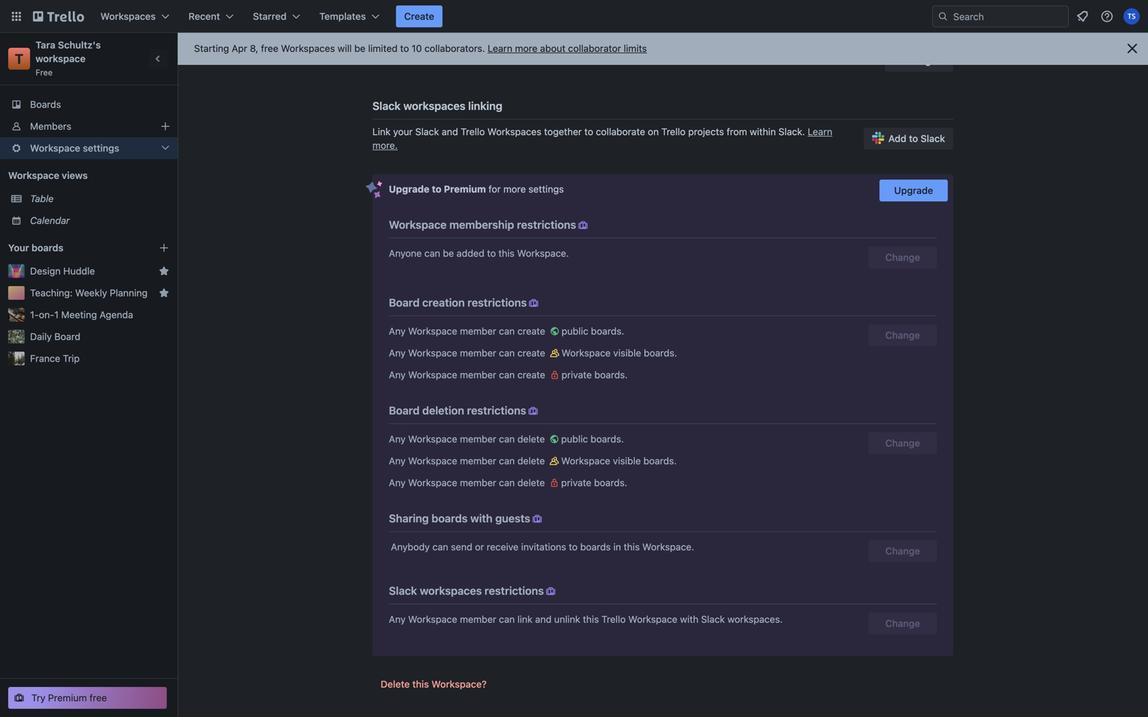 Task type: locate. For each thing, give the bounding box(es) containing it.
0 vertical spatial boards
[[32, 242, 63, 254]]

recent button
[[180, 5, 242, 27]]

0 horizontal spatial settings
[[83, 143, 119, 154]]

restrictions right membership
[[517, 218, 576, 231]]

slack right add
[[921, 133, 945, 144]]

slack
[[373, 99, 401, 112], [415, 126, 439, 137], [921, 133, 945, 144], [389, 585, 417, 598], [701, 614, 725, 625]]

workspaces
[[403, 99, 466, 112], [420, 585, 482, 598]]

learn right collaborators.
[[488, 43, 513, 54]]

create for private boards.
[[518, 369, 545, 381]]

1 vertical spatial workspace.
[[642, 542, 694, 553]]

sm image
[[527, 297, 541, 310], [526, 405, 540, 418], [548, 433, 561, 446], [530, 513, 544, 526], [544, 585, 558, 599]]

2 vertical spatial create
[[518, 369, 545, 381]]

board left deletion
[[389, 404, 420, 417]]

any workspace member can create
[[389, 326, 548, 337], [389, 348, 548, 359], [389, 369, 548, 381]]

boards for your
[[32, 242, 63, 254]]

trello
[[461, 126, 485, 137], [662, 126, 686, 137], [602, 614, 626, 625]]

design huddle
[[30, 266, 95, 277]]

1 member from the top
[[460, 326, 496, 337]]

0 vertical spatial visible
[[613, 348, 641, 359]]

0 vertical spatial workspace.
[[517, 248, 569, 259]]

1 vertical spatial private boards.
[[561, 477, 627, 489]]

1 vertical spatial starred icon image
[[159, 288, 170, 299]]

2 horizontal spatial boards
[[580, 542, 611, 553]]

or
[[475, 542, 484, 553]]

board left creation
[[389, 296, 420, 309]]

0 horizontal spatial boards
[[32, 242, 63, 254]]

within
[[750, 126, 776, 137]]

change for board deletion restrictions
[[886, 438, 920, 449]]

change link for sharing boards with guests
[[869, 541, 937, 563]]

1 vertical spatial with
[[680, 614, 699, 625]]

1 horizontal spatial with
[[680, 614, 699, 625]]

trello right on
[[662, 126, 686, 137]]

workspace membership restrictions
[[389, 218, 576, 231]]

limits
[[624, 43, 647, 54]]

6 member from the top
[[460, 477, 496, 489]]

change for slack workspaces restrictions
[[886, 618, 920, 630]]

will
[[338, 43, 352, 54]]

workspace. down workspace membership restrictions
[[517, 248, 569, 259]]

on
[[648, 126, 659, 137]]

7 member from the top
[[460, 614, 496, 625]]

change button down search icon at the top right of the page
[[885, 50, 953, 72]]

0 vertical spatial be
[[354, 43, 366, 54]]

table link
[[30, 192, 170, 206]]

search image
[[938, 11, 949, 22]]

0 horizontal spatial and
[[442, 126, 458, 137]]

slack up link on the left top
[[373, 99, 401, 112]]

be right will
[[354, 43, 366, 54]]

0 vertical spatial more
[[515, 43, 538, 54]]

0 vertical spatial any workspace member can create
[[389, 326, 548, 337]]

upgrade inside upgrade button
[[894, 185, 933, 196]]

slack left workspaces.
[[701, 614, 725, 625]]

0 vertical spatial private boards.
[[562, 369, 628, 381]]

starred icon image down add board image
[[159, 266, 170, 277]]

sm image
[[576, 219, 590, 232], [548, 325, 562, 338], [548, 347, 562, 360], [548, 368, 562, 382], [548, 455, 561, 468], [548, 476, 561, 490]]

delete
[[518, 434, 545, 445], [518, 456, 545, 467], [518, 477, 545, 489]]

settings down members link
[[83, 143, 119, 154]]

workspace.
[[517, 248, 569, 259], [642, 542, 694, 553]]

workspaces down linking
[[488, 126, 542, 137]]

0 horizontal spatial upgrade
[[389, 184, 430, 195]]

tara schultz (taraschultz7) image
[[1124, 8, 1140, 25]]

0 horizontal spatial trello
[[461, 126, 485, 137]]

try premium free
[[31, 693, 107, 704]]

more right for at left
[[503, 184, 526, 195]]

settings inside popup button
[[83, 143, 119, 154]]

0 vertical spatial any workspace member can delete
[[389, 434, 548, 445]]

and right link
[[535, 614, 552, 625]]

2 vertical spatial boards
[[580, 542, 611, 553]]

and down slack workspaces linking in the top of the page
[[442, 126, 458, 137]]

restrictions
[[517, 218, 576, 231], [468, 296, 527, 309], [467, 404, 526, 417], [485, 585, 544, 598]]

learn more about collaborator limits link
[[488, 43, 647, 54]]

starting
[[194, 43, 229, 54]]

workspace visible boards. for board creation restrictions
[[562, 348, 677, 359]]

1 horizontal spatial and
[[535, 614, 552, 625]]

public boards. for board deletion restrictions
[[561, 434, 624, 445]]

3 create from the top
[[518, 369, 545, 381]]

1 vertical spatial delete
[[518, 456, 545, 467]]

workspace. right the in
[[642, 542, 694, 553]]

and
[[442, 126, 458, 137], [535, 614, 552, 625]]

create for workspace visible boards.
[[518, 348, 545, 359]]

1 vertical spatial create
[[518, 348, 545, 359]]

5 member from the top
[[460, 456, 496, 467]]

sm image for slack workspaces restrictions
[[544, 585, 558, 599]]

0 vertical spatial private
[[562, 369, 592, 381]]

sparkle image
[[366, 181, 383, 199]]

0 horizontal spatial workspace.
[[517, 248, 569, 259]]

with
[[470, 512, 493, 525], [680, 614, 699, 625]]

for
[[489, 184, 501, 195]]

0 vertical spatial learn
[[488, 43, 513, 54]]

free right 8,
[[261, 43, 278, 54]]

workspaces up your
[[403, 99, 466, 112]]

be
[[354, 43, 366, 54], [443, 248, 454, 259]]

change link for board deletion restrictions
[[869, 433, 937, 455]]

2 vertical spatial any workspace member can create
[[389, 369, 548, 381]]

1 starred icon image from the top
[[159, 266, 170, 277]]

upgrade
[[389, 184, 430, 195], [894, 185, 933, 196]]

0 vertical spatial workspaces
[[403, 99, 466, 112]]

0 horizontal spatial free
[[89, 693, 107, 704]]

recent
[[189, 11, 220, 22]]

0 vertical spatial workspaces
[[100, 11, 156, 22]]

this right delete
[[412, 679, 429, 690]]

your boards with 5 items element
[[8, 240, 138, 256]]

1 horizontal spatial boards
[[432, 512, 468, 525]]

2 vertical spatial workspaces
[[488, 126, 542, 137]]

schultz's
[[58, 39, 101, 51]]

0 vertical spatial free
[[261, 43, 278, 54]]

workspace navigation collapse icon image
[[149, 49, 168, 68]]

starred button
[[245, 5, 308, 27]]

0 horizontal spatial premium
[[48, 693, 87, 704]]

planning
[[110, 287, 148, 299]]

trello down linking
[[461, 126, 485, 137]]

1 vertical spatial board
[[54, 331, 80, 342]]

workspace views
[[8, 170, 88, 181]]

1 private boards. from the top
[[562, 369, 628, 381]]

3 any workspace member can create from the top
[[389, 369, 548, 381]]

3 any workspace member can delete from the top
[[389, 477, 548, 489]]

back to home image
[[33, 5, 84, 27]]

this right the in
[[624, 542, 640, 553]]

be left the added at top
[[443, 248, 454, 259]]

france trip
[[30, 353, 80, 364]]

from
[[727, 126, 747, 137]]

with left workspaces.
[[680, 614, 699, 625]]

free
[[36, 68, 53, 77]]

with up 'or'
[[470, 512, 493, 525]]

1 private from the top
[[562, 369, 592, 381]]

0 vertical spatial workspace visible boards.
[[562, 348, 677, 359]]

boards up send
[[432, 512, 468, 525]]

open information menu image
[[1100, 10, 1114, 23]]

2 any workspace member can create from the top
[[389, 348, 548, 359]]

2 starred icon image from the top
[[159, 288, 170, 299]]

1 horizontal spatial workspace.
[[642, 542, 694, 553]]

settings right for at left
[[529, 184, 564, 195]]

2 delete from the top
[[518, 456, 545, 467]]

2 any from the top
[[389, 348, 406, 359]]

boards left the in
[[580, 542, 611, 553]]

sm image for board deletion restrictions
[[526, 405, 540, 418]]

starred
[[253, 11, 287, 22]]

3 change link from the top
[[869, 541, 937, 563]]

1 any workspace member can delete from the top
[[389, 434, 548, 445]]

starred icon image
[[159, 266, 170, 277], [159, 288, 170, 299]]

workspace settings button
[[0, 137, 178, 159]]

1 any workspace member can create from the top
[[389, 326, 548, 337]]

member
[[460, 326, 496, 337], [460, 348, 496, 359], [460, 369, 496, 381], [460, 434, 496, 445], [460, 456, 496, 467], [460, 477, 496, 489], [460, 614, 496, 625]]

visible for board creation restrictions
[[613, 348, 641, 359]]

0 vertical spatial create
[[518, 326, 545, 337]]

members link
[[0, 116, 178, 137]]

0 vertical spatial starred icon image
[[159, 266, 170, 277]]

delete for public boards.
[[518, 434, 545, 445]]

1 vertical spatial visible
[[613, 456, 641, 467]]

1 vertical spatial public boards.
[[561, 434, 624, 445]]

1 vertical spatial workspaces
[[420, 585, 482, 598]]

0 vertical spatial public
[[562, 326, 588, 337]]

2 member from the top
[[460, 348, 496, 359]]

1 vertical spatial private
[[561, 477, 592, 489]]

1 vertical spatial public
[[561, 434, 588, 445]]

1 public from the top
[[562, 326, 588, 337]]

board up trip on the left
[[54, 331, 80, 342]]

learn more.
[[373, 126, 833, 151]]

t link
[[8, 48, 30, 70]]

to left for at left
[[432, 184, 442, 195]]

restrictions right deletion
[[467, 404, 526, 417]]

to right 'invitations'
[[569, 542, 578, 553]]

change button
[[885, 50, 953, 72], [869, 247, 937, 269]]

upgrade down add to slack link
[[894, 185, 933, 196]]

0 vertical spatial board
[[389, 296, 420, 309]]

restrictions up link
[[485, 585, 544, 598]]

1 vertical spatial any workspace member can delete
[[389, 456, 548, 467]]

2 public boards. from the top
[[561, 434, 624, 445]]

workspaces down send
[[420, 585, 482, 598]]

1 horizontal spatial be
[[443, 248, 454, 259]]

upgrade for upgrade
[[894, 185, 933, 196]]

private
[[562, 369, 592, 381], [561, 477, 592, 489]]

workspace
[[30, 143, 80, 154], [8, 170, 59, 181], [389, 218, 447, 231], [408, 326, 457, 337], [408, 348, 457, 359], [562, 348, 611, 359], [408, 369, 457, 381], [408, 434, 457, 445], [408, 456, 457, 467], [561, 456, 610, 467], [408, 477, 457, 489], [408, 614, 457, 625], [628, 614, 678, 625]]

2 vertical spatial board
[[389, 404, 420, 417]]

1 vertical spatial boards
[[432, 512, 468, 525]]

2 private boards. from the top
[[561, 477, 627, 489]]

2 vertical spatial delete
[[518, 477, 545, 489]]

boards for sharing
[[432, 512, 468, 525]]

private boards. for board creation restrictions
[[562, 369, 628, 381]]

try premium free button
[[8, 688, 167, 709]]

huddle
[[63, 266, 95, 277]]

visible
[[613, 348, 641, 359], [613, 456, 641, 467]]

trello right unlink
[[602, 614, 626, 625]]

2 private from the top
[[561, 477, 592, 489]]

0 notifications image
[[1074, 8, 1091, 25]]

add to slack
[[889, 133, 945, 144]]

anybody
[[391, 542, 430, 553]]

settings
[[83, 143, 119, 154], [529, 184, 564, 195]]

private for board creation restrictions
[[562, 369, 592, 381]]

1 vertical spatial workspace visible boards.
[[561, 456, 677, 467]]

1 vertical spatial change button
[[869, 247, 937, 269]]

restrictions down anyone can be added to this workspace.
[[468, 296, 527, 309]]

1 horizontal spatial premium
[[444, 184, 486, 195]]

1 vertical spatial premium
[[48, 693, 87, 704]]

1 change link from the top
[[869, 325, 937, 347]]

0 vertical spatial settings
[[83, 143, 119, 154]]

to right add
[[909, 133, 918, 144]]

workspace settings
[[30, 143, 119, 154]]

public boards. for board creation restrictions
[[562, 326, 624, 337]]

t
[[15, 51, 23, 67]]

workspaces up workspace navigation collapse icon
[[100, 11, 156, 22]]

apr
[[232, 43, 247, 54]]

2 horizontal spatial trello
[[662, 126, 686, 137]]

1 vertical spatial any workspace member can create
[[389, 348, 548, 359]]

2 any workspace member can delete from the top
[[389, 456, 548, 467]]

premium inside button
[[48, 693, 87, 704]]

2 change link from the top
[[869, 433, 937, 455]]

upgrade right sparkle image
[[389, 184, 430, 195]]

creation
[[422, 296, 465, 309]]

1 vertical spatial free
[[89, 693, 107, 704]]

1 vertical spatial learn
[[808, 126, 833, 137]]

public
[[562, 326, 588, 337], [561, 434, 588, 445]]

workspaces left will
[[281, 43, 335, 54]]

teaching:
[[30, 287, 73, 299]]

boards
[[32, 242, 63, 254], [432, 512, 468, 525], [580, 542, 611, 553]]

any workspace member can delete for public boards.
[[389, 434, 548, 445]]

sharing boards with guests
[[389, 512, 530, 525]]

0 vertical spatial public boards.
[[562, 326, 624, 337]]

receive
[[487, 542, 519, 553]]

any workspace member can create for private boards.
[[389, 369, 548, 381]]

premium left for at left
[[444, 184, 486, 195]]

1 workspace visible boards. from the top
[[562, 348, 677, 359]]

teaching: weekly planning
[[30, 287, 148, 299]]

free right try
[[89, 693, 107, 704]]

premium right try
[[48, 693, 87, 704]]

limited
[[368, 43, 398, 54]]

membership
[[449, 218, 514, 231]]

unlink
[[554, 614, 580, 625]]

2 workspace visible boards. from the top
[[561, 456, 677, 467]]

1 horizontal spatial settings
[[529, 184, 564, 195]]

about
[[540, 43, 566, 54]]

0 horizontal spatial workspaces
[[100, 11, 156, 22]]

2 horizontal spatial workspaces
[[488, 126, 542, 137]]

2 public from the top
[[561, 434, 588, 445]]

2 vertical spatial any workspace member can delete
[[389, 477, 548, 489]]

3 delete from the top
[[518, 477, 545, 489]]

1 horizontal spatial learn
[[808, 126, 833, 137]]

starred icon image for teaching: weekly planning
[[159, 288, 170, 299]]

learn right slack.
[[808, 126, 833, 137]]

4 change link from the top
[[869, 613, 937, 635]]

any workspace member can delete for private boards.
[[389, 477, 548, 489]]

free inside button
[[89, 693, 107, 704]]

1 delete from the top
[[518, 434, 545, 445]]

0 vertical spatial with
[[470, 512, 493, 525]]

public for board deletion restrictions
[[561, 434, 588, 445]]

collaborate
[[596, 126, 645, 137]]

1 vertical spatial and
[[535, 614, 552, 625]]

boards up design
[[32, 242, 63, 254]]

create for public boards.
[[518, 326, 545, 337]]

any workspace member can delete for workspace visible boards.
[[389, 456, 548, 467]]

any workspace member can create for workspace visible boards.
[[389, 348, 548, 359]]

any workspace member can delete
[[389, 434, 548, 445], [389, 456, 548, 467], [389, 477, 548, 489]]

more left about
[[515, 43, 538, 54]]

private boards. for board deletion restrictions
[[561, 477, 627, 489]]

this right unlink
[[583, 614, 599, 625]]

to
[[400, 43, 409, 54], [585, 126, 593, 137], [909, 133, 918, 144], [432, 184, 442, 195], [487, 248, 496, 259], [569, 542, 578, 553]]

0 vertical spatial delete
[[518, 434, 545, 445]]

1 horizontal spatial upgrade
[[894, 185, 933, 196]]

starred icon image right planning
[[159, 288, 170, 299]]

0 vertical spatial and
[[442, 126, 458, 137]]

france
[[30, 353, 60, 364]]

2 create from the top
[[518, 348, 545, 359]]

1 create from the top
[[518, 326, 545, 337]]

change button down upgrade button
[[869, 247, 937, 269]]

upgrade button
[[880, 180, 948, 202]]

workspaces for restrictions
[[420, 585, 482, 598]]

1 vertical spatial settings
[[529, 184, 564, 195]]

templates button
[[311, 5, 388, 27]]

can
[[424, 248, 440, 259], [499, 326, 515, 337], [499, 348, 515, 359], [499, 369, 515, 381], [499, 434, 515, 445], [499, 456, 515, 467], [499, 477, 515, 489], [432, 542, 448, 553], [499, 614, 515, 625]]

boards link
[[0, 94, 178, 116]]

public for board creation restrictions
[[562, 326, 588, 337]]

delete for private boards.
[[518, 477, 545, 489]]

premium
[[444, 184, 486, 195], [48, 693, 87, 704]]

invitations
[[521, 542, 566, 553]]

1 public boards. from the top
[[562, 326, 624, 337]]

0 vertical spatial premium
[[444, 184, 486, 195]]

1 horizontal spatial workspaces
[[281, 43, 335, 54]]



Task type: vqa. For each thing, say whether or not it's contained in the screenshot.
Board name text field
no



Task type: describe. For each thing, give the bounding box(es) containing it.
1 vertical spatial be
[[443, 248, 454, 259]]

tara schultz's workspace link
[[36, 39, 103, 64]]

board for board deletion restrictions
[[389, 404, 420, 417]]

link
[[373, 126, 391, 137]]

to right the added at top
[[487, 248, 496, 259]]

to left the 10
[[400, 43, 409, 54]]

views
[[62, 170, 88, 181]]

add board image
[[159, 243, 170, 254]]

weekly
[[75, 287, 107, 299]]

0 horizontal spatial with
[[470, 512, 493, 525]]

boards
[[30, 99, 61, 110]]

1 vertical spatial workspaces
[[281, 43, 335, 54]]

added
[[457, 248, 485, 259]]

restrictions for board deletion restrictions
[[467, 404, 526, 417]]

tara
[[36, 39, 55, 51]]

6 any from the top
[[389, 477, 406, 489]]

guests
[[495, 512, 530, 525]]

slack down anybody on the left bottom of page
[[389, 585, 417, 598]]

workspaces.
[[728, 614, 783, 625]]

calendar
[[30, 215, 70, 226]]

change for board creation restrictions
[[886, 330, 920, 341]]

1
[[54, 309, 59, 321]]

1 horizontal spatial free
[[261, 43, 278, 54]]

switch to… image
[[10, 10, 23, 23]]

Search field
[[949, 6, 1068, 27]]

your
[[393, 126, 413, 137]]

3 member from the top
[[460, 369, 496, 381]]

restrictions for workspace membership restrictions
[[517, 218, 576, 231]]

0 horizontal spatial learn
[[488, 43, 513, 54]]

workspace
[[36, 53, 86, 64]]

1 vertical spatial more
[[503, 184, 526, 195]]

4 any from the top
[[389, 434, 406, 445]]

slack workspaces linking
[[373, 99, 503, 112]]

delete this workspace? button
[[373, 674, 495, 696]]

7 any from the top
[[389, 614, 406, 625]]

slack workspaces restrictions
[[389, 585, 544, 598]]

1 any from the top
[[389, 326, 406, 337]]

design huddle button
[[30, 265, 153, 278]]

learn more. link
[[373, 126, 833, 151]]

workspace inside workspace settings popup button
[[30, 143, 80, 154]]

daily board link
[[30, 330, 170, 344]]

slack.
[[779, 126, 805, 137]]

upgrade to premium for more settings
[[389, 184, 564, 195]]

10
[[412, 43, 422, 54]]

delete for workspace visible boards.
[[518, 456, 545, 467]]

change link for slack workspaces restrictions
[[869, 613, 937, 635]]

tara schultz's workspace free
[[36, 39, 103, 77]]

calendar link
[[30, 214, 170, 228]]

your boards
[[8, 242, 63, 254]]

link
[[518, 614, 533, 625]]

delete this workspace?
[[381, 679, 487, 690]]

to right together
[[585, 126, 593, 137]]

any workspace member can create for public boards.
[[389, 326, 548, 337]]

link your slack and trello workspaces together to collaborate on trello projects from within slack.
[[373, 126, 805, 137]]

deletion
[[422, 404, 464, 417]]

board deletion restrictions
[[389, 404, 526, 417]]

0 horizontal spatial be
[[354, 43, 366, 54]]

france trip link
[[30, 352, 170, 366]]

teaching: weekly planning button
[[30, 286, 153, 300]]

this right the added at top
[[499, 248, 515, 259]]

visible for board deletion restrictions
[[613, 456, 641, 467]]

together
[[544, 126, 582, 137]]

add to slack link
[[864, 128, 953, 150]]

anyone can be added to this workspace.
[[389, 248, 569, 259]]

slack right your
[[415, 126, 439, 137]]

5 any from the top
[[389, 456, 406, 467]]

your
[[8, 242, 29, 254]]

private for board deletion restrictions
[[561, 477, 592, 489]]

workspaces inside dropdown button
[[100, 11, 156, 22]]

1 horizontal spatial trello
[[602, 614, 626, 625]]

starting apr 8, free workspaces will be limited to 10 collaborators. learn more about collaborator limits
[[194, 43, 647, 54]]

more.
[[373, 140, 398, 151]]

collaborator
[[568, 43, 621, 54]]

board creation restrictions
[[389, 296, 527, 309]]

this inside button
[[412, 679, 429, 690]]

add
[[889, 133, 907, 144]]

workspaces button
[[92, 5, 178, 27]]

3 any from the top
[[389, 369, 406, 381]]

try
[[31, 693, 45, 704]]

board inside the daily board link
[[54, 331, 80, 342]]

change for sharing boards with guests
[[886, 546, 920, 557]]

sharing
[[389, 512, 429, 525]]

board for board creation restrictions
[[389, 296, 420, 309]]

agenda
[[100, 309, 133, 321]]

create button
[[396, 5, 443, 27]]

primary element
[[0, 0, 1148, 33]]

8,
[[250, 43, 258, 54]]

sm image for sharing boards with guests
[[530, 513, 544, 526]]

templates
[[319, 11, 366, 22]]

anyone
[[389, 248, 422, 259]]

workspace visible boards. for board deletion restrictions
[[561, 456, 677, 467]]

delete
[[381, 679, 410, 690]]

4 member from the top
[[460, 434, 496, 445]]

daily board
[[30, 331, 80, 342]]

any workspace member can link and unlink this trello workspace with slack workspaces.
[[389, 614, 783, 625]]

projects
[[688, 126, 724, 137]]

1-on-1 meeting agenda
[[30, 309, 133, 321]]

workspaces for linking
[[403, 99, 466, 112]]

daily
[[30, 331, 52, 342]]

table
[[30, 193, 54, 204]]

upgrade for upgrade to premium for more settings
[[389, 184, 430, 195]]

learn inside the learn more.
[[808, 126, 833, 137]]

starred icon image for design huddle
[[159, 266, 170, 277]]

1-on-1 meeting agenda link
[[30, 308, 170, 322]]

sm image for board creation restrictions
[[527, 297, 541, 310]]

restrictions for slack workspaces restrictions
[[485, 585, 544, 598]]

in
[[613, 542, 621, 553]]

anybody can send or receive invitations to boards in this workspace.
[[391, 542, 694, 553]]

0 vertical spatial change button
[[885, 50, 953, 72]]

members
[[30, 121, 71, 132]]

meeting
[[61, 309, 97, 321]]

restrictions for board creation restrictions
[[468, 296, 527, 309]]

create
[[404, 11, 434, 22]]

change link for board creation restrictions
[[869, 325, 937, 347]]

trip
[[63, 353, 80, 364]]



